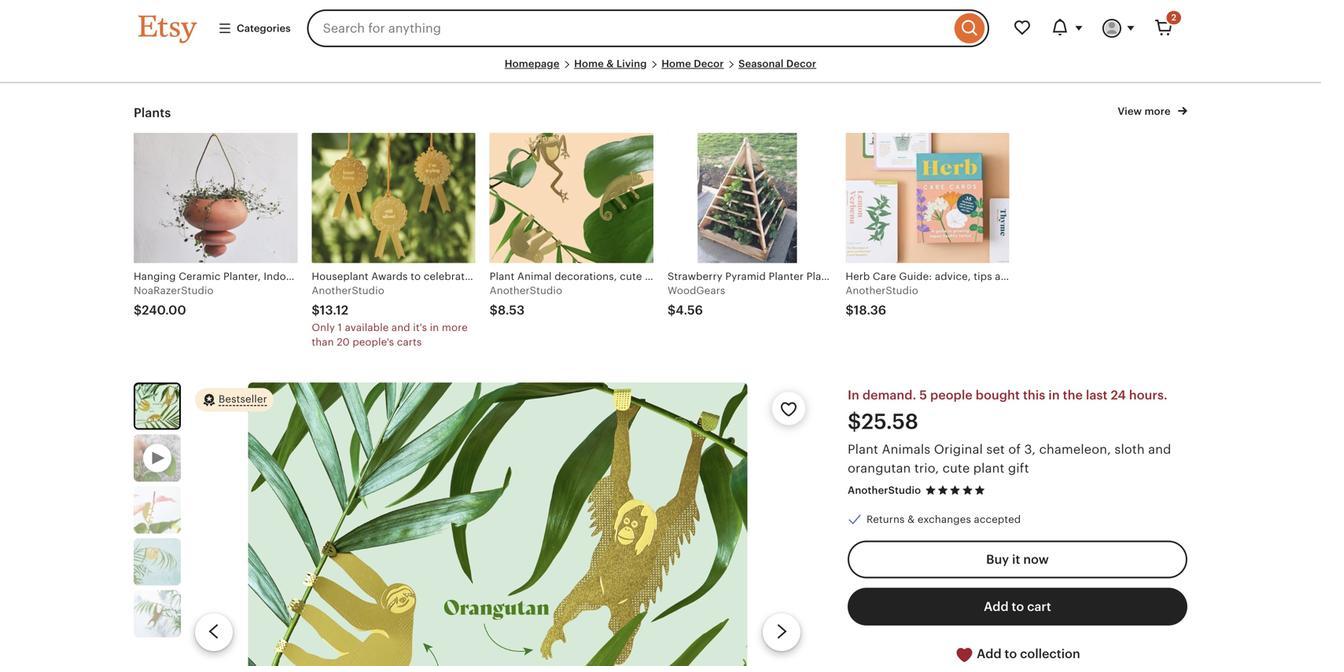 Task type: vqa. For each thing, say whether or not it's contained in the screenshot.
3rd the $ from the right
yes



Task type: locate. For each thing, give the bounding box(es) containing it.
decor for home decor
[[694, 58, 724, 70]]

1 vertical spatial to
[[1005, 647, 1017, 661]]

2
[[1172, 13, 1177, 22]]

cute inside plant animals original set of 3, chameleon, sloth and orangutan trio, cute plant gift
[[943, 461, 970, 475]]

home down categories banner
[[662, 58, 691, 70]]

to
[[1012, 600, 1024, 614], [1005, 647, 1017, 661]]

to left cart at bottom right
[[1012, 600, 1024, 614]]

view more link
[[1118, 102, 1188, 119]]

$
[[134, 303, 142, 317], [312, 303, 320, 317], [490, 303, 498, 317], [668, 303, 676, 317], [846, 303, 854, 317]]

1 horizontal spatial and
[[1148, 442, 1172, 457]]

1 vertical spatial more
[[442, 322, 468, 334]]

in inside only 1 available and it's in more than
[[430, 322, 439, 334]]

plant animals original set of 3 chameleon sloth and image 1 image
[[248, 383, 748, 666], [135, 384, 179, 428]]

anotherstudio up 13.12
[[312, 285, 384, 297]]

last
[[1086, 388, 1108, 402]]

1
[[338, 322, 342, 334]]

$ for 18.36
[[846, 303, 854, 317]]

home
[[574, 58, 604, 70], [662, 58, 691, 70]]

returns
[[867, 514, 905, 525]]

plant left animal
[[490, 270, 515, 282]]

woodgears $ 4.56
[[668, 285, 725, 317]]

chameleon,
[[1039, 442, 1111, 457]]

noarazerstudio $ 240.00
[[134, 285, 214, 317]]

0 vertical spatial cute
[[620, 270, 642, 282]]

metal plant decoration pendants crafts image
[[134, 590, 181, 637]]

carts
[[397, 336, 422, 348]]

decor
[[694, 58, 724, 70], [786, 58, 817, 70]]

cute
[[620, 270, 642, 282], [943, 461, 970, 475]]

trio,
[[915, 461, 939, 475]]

1 home from the left
[[574, 58, 604, 70]]

1 vertical spatial in
[[1049, 388, 1060, 402]]

0 horizontal spatial home
[[574, 58, 604, 70]]

cute inside the plant animal decorations, cute houseplant gifts! anotherstudio $ 8.53
[[620, 270, 642, 282]]

$ inside noarazerstudio $ 240.00
[[134, 303, 142, 317]]

plant animal decorations, cute houseplant gifts! image
[[490, 133, 654, 263]]

0 vertical spatial in
[[430, 322, 439, 334]]

1 vertical spatial plant
[[848, 442, 879, 457]]

now
[[1023, 553, 1049, 567]]

collection
[[1020, 647, 1080, 661]]

home decor link
[[662, 58, 724, 70]]

demand.
[[863, 388, 917, 402]]

0 horizontal spatial plant
[[490, 270, 515, 282]]

home & living link
[[574, 58, 647, 70]]

1 horizontal spatial home
[[662, 58, 691, 70]]

1 horizontal spatial decor
[[786, 58, 817, 70]]

hours.
[[1129, 388, 1168, 402]]

decor right seasonal
[[786, 58, 817, 70]]

metal animal plant hanger hanging pendant for plant stem decoration hanging for house decoration image
[[134, 486, 181, 534]]

gift
[[1008, 461, 1029, 475]]

0 vertical spatial add
[[984, 600, 1009, 614]]

herb care guide: advice, tips and maintenance to grow healthy herbs image
[[846, 133, 1010, 263]]

anotherstudio for anotherstudio $ 13.12
[[312, 285, 384, 297]]

plant animal decorations, cute houseplant gifts! anotherstudio $ 8.53
[[490, 270, 729, 317]]

orangutan
[[848, 461, 911, 475]]

$ inside anotherstudio $ 18.36
[[846, 303, 854, 317]]

more right it's
[[442, 322, 468, 334]]

set
[[987, 442, 1005, 457]]

0 horizontal spatial more
[[442, 322, 468, 334]]

1 horizontal spatial &
[[908, 514, 915, 525]]

this
[[1023, 388, 1046, 402]]

buy it now
[[986, 553, 1049, 567]]

in left the
[[1049, 388, 1060, 402]]

categories button
[[206, 14, 302, 43]]

and right sloth
[[1148, 442, 1172, 457]]

add to cart button
[[848, 588, 1188, 626]]

plant up orangutan
[[848, 442, 879, 457]]

& right 'returns'
[[908, 514, 915, 525]]

0 horizontal spatial in
[[430, 322, 439, 334]]

& for returns
[[908, 514, 915, 525]]

only 1 available and it's in more than
[[312, 322, 468, 348]]

add for add to collection
[[977, 647, 1002, 661]]

add to collection button
[[848, 635, 1188, 666]]

20 people's carts
[[337, 336, 422, 348]]

0 horizontal spatial &
[[607, 58, 614, 70]]

0 vertical spatial &
[[607, 58, 614, 70]]

add
[[984, 600, 1009, 614], [977, 647, 1002, 661]]

sloth
[[1115, 442, 1145, 457]]

& for home
[[607, 58, 614, 70]]

living
[[617, 58, 647, 70]]

and up carts
[[392, 322, 410, 334]]

categories
[[237, 22, 291, 34]]

5 $ from the left
[[846, 303, 854, 317]]

Search for anything text field
[[307, 9, 951, 47]]

0 vertical spatial and
[[392, 322, 410, 334]]

anotherstudio up 18.36 at the top right of page
[[846, 285, 918, 297]]

1 vertical spatial add
[[977, 647, 1002, 661]]

cute left houseplant
[[620, 270, 642, 282]]

plant for plant animal decorations, cute houseplant gifts! anotherstudio $ 8.53
[[490, 270, 515, 282]]

strawberry pyramid planter plans, tower planter plans ( digital format ) image
[[668, 133, 832, 263]]

None search field
[[307, 9, 989, 47]]

1 horizontal spatial more
[[1145, 106, 1171, 117]]

home left living
[[574, 58, 604, 70]]

anotherstudio
[[312, 285, 384, 297], [490, 285, 562, 297], [846, 285, 918, 297], [848, 485, 921, 496]]

0 vertical spatial plant
[[490, 270, 515, 282]]

1 horizontal spatial in
[[1049, 388, 1060, 402]]

original
[[934, 442, 983, 457]]

houseplant
[[645, 270, 701, 282]]

hanging ceramic planter, indoor & outdoor flower pot, handmade design, terracotta artwork , unique housewarming gift image
[[134, 133, 298, 263]]

home & living
[[574, 58, 647, 70]]

& inside menu bar
[[607, 58, 614, 70]]

noarazerstudio
[[134, 285, 214, 297]]

add to cart
[[984, 600, 1051, 614]]

more right the view
[[1145, 106, 1171, 117]]

$ for 4.56
[[668, 303, 676, 317]]

4 $ from the left
[[668, 303, 676, 317]]

in
[[430, 322, 439, 334], [1049, 388, 1060, 402]]

and inside plant animals original set of 3, chameleon, sloth and orangutan trio, cute plant gift
[[1148, 442, 1172, 457]]

plant animals original set of 3, chameleon, sloth and orangutan trio, cute plant gift
[[848, 442, 1172, 475]]

plant
[[490, 270, 515, 282], [848, 442, 879, 457]]

add left cart at bottom right
[[984, 600, 1009, 614]]

view more
[[1118, 106, 1173, 117]]

1 decor from the left
[[694, 58, 724, 70]]

1 vertical spatial and
[[1148, 442, 1172, 457]]

it
[[1012, 553, 1020, 567]]

2 $ from the left
[[312, 303, 320, 317]]

to for cart
[[1012, 600, 1024, 614]]

13.12
[[320, 303, 348, 317]]

home for home decor
[[662, 58, 691, 70]]

cute down original
[[943, 461, 970, 475]]

and
[[392, 322, 410, 334], [1148, 442, 1172, 457]]

& left living
[[607, 58, 614, 70]]

plants
[[134, 106, 171, 120]]

returns & exchanges accepted
[[867, 514, 1021, 525]]

add down the add to cart
[[977, 647, 1002, 661]]

1 $ from the left
[[134, 303, 142, 317]]

anotherstudio $ 18.36
[[846, 285, 918, 317]]

in inside in demand. 5 people bought this in the last 24 hours. $25.58
[[1049, 388, 1060, 402]]

decor left seasonal
[[694, 58, 724, 70]]

only
[[312, 322, 335, 334]]

$ inside woodgears $ 4.56
[[668, 303, 676, 317]]

$ inside the plant animal decorations, cute houseplant gifts! anotherstudio $ 8.53
[[490, 303, 498, 317]]

anotherstudio down animal
[[490, 285, 562, 297]]

plant inside plant animals original set of 3, chameleon, sloth and orangutan trio, cute plant gift
[[848, 442, 879, 457]]

0 horizontal spatial decor
[[694, 58, 724, 70]]

view
[[1118, 106, 1142, 117]]

&
[[607, 58, 614, 70], [908, 514, 915, 525]]

bestseller
[[219, 393, 267, 405]]

0 horizontal spatial cute
[[620, 270, 642, 282]]

in right it's
[[430, 322, 439, 334]]

$ inside 'anotherstudio $ 13.12'
[[312, 303, 320, 317]]

menu bar
[[138, 57, 1183, 84]]

2 home from the left
[[662, 58, 691, 70]]

anotherstudio down orangutan
[[848, 485, 921, 496]]

0 horizontal spatial and
[[392, 322, 410, 334]]

more
[[1145, 106, 1171, 117], [442, 322, 468, 334]]

to for collection
[[1005, 647, 1017, 661]]

3 $ from the left
[[490, 303, 498, 317]]

more inside view more link
[[1145, 106, 1171, 117]]

1 horizontal spatial cute
[[943, 461, 970, 475]]

0 vertical spatial to
[[1012, 600, 1024, 614]]

0 vertical spatial more
[[1145, 106, 1171, 117]]

to left collection
[[1005, 647, 1017, 661]]

plant inside the plant animal decorations, cute houseplant gifts! anotherstudio $ 8.53
[[490, 270, 515, 282]]

homepage link
[[505, 58, 560, 70]]

240.00
[[142, 303, 186, 317]]

2 decor from the left
[[786, 58, 817, 70]]

1 vertical spatial &
[[908, 514, 915, 525]]

anotherstudio for anotherstudio $ 18.36
[[846, 285, 918, 297]]

1 vertical spatial cute
[[943, 461, 970, 475]]

home decor
[[662, 58, 724, 70]]

1 horizontal spatial plant
[[848, 442, 879, 457]]

seasonal decor
[[739, 58, 817, 70]]



Task type: describe. For each thing, give the bounding box(es) containing it.
bestseller button
[[195, 387, 274, 412]]

$25.58
[[848, 409, 919, 434]]

of
[[1009, 442, 1021, 457]]

animals
[[882, 442, 931, 457]]

2 link
[[1145, 9, 1183, 47]]

anotherstudio inside the plant animal decorations, cute houseplant gifts! anotherstudio $ 8.53
[[490, 285, 562, 297]]

0 horizontal spatial plant animals original set of 3 chameleon sloth and image 1 image
[[135, 384, 179, 428]]

available
[[345, 322, 389, 334]]

buy
[[986, 553, 1009, 567]]

plant for plant animals original set of 3, chameleon, sloth and orangutan trio, cute plant gift
[[848, 442, 879, 457]]

anotherstudio link
[[848, 485, 921, 496]]

bought
[[976, 388, 1020, 402]]

4.56
[[676, 303, 703, 317]]

animal
[[517, 270, 552, 282]]

seasonal decor link
[[739, 58, 817, 70]]

diy mini climbing animals figurine image
[[134, 538, 181, 586]]

categories banner
[[110, 0, 1211, 57]]

home for home & living
[[574, 58, 604, 70]]

and inside only 1 available and it's in more than
[[392, 322, 410, 334]]

8.53
[[498, 303, 525, 317]]

houseplant awards to celebrate your plant's progress, problems and personality traits! image
[[312, 133, 476, 263]]

$ for 240.00
[[134, 303, 142, 317]]

20
[[337, 336, 350, 348]]

buy it now button
[[848, 541, 1188, 579]]

menu bar containing homepage
[[138, 57, 1183, 84]]

accepted
[[974, 514, 1021, 525]]

in demand. 5 people bought this in the last 24 hours. $25.58
[[848, 388, 1168, 434]]

people's
[[353, 336, 394, 348]]

seasonal
[[739, 58, 784, 70]]

gifts!
[[703, 270, 729, 282]]

5
[[920, 388, 927, 402]]

3,
[[1025, 442, 1036, 457]]

exchanges
[[918, 514, 971, 525]]

cart
[[1027, 600, 1051, 614]]

people
[[930, 388, 973, 402]]

it's
[[413, 322, 427, 334]]

18.36
[[854, 303, 887, 317]]

plant
[[974, 461, 1005, 475]]

1 horizontal spatial plant animals original set of 3 chameleon sloth and image 1 image
[[248, 383, 748, 666]]

anotherstudio $ 13.12
[[312, 285, 384, 317]]

homepage
[[505, 58, 560, 70]]

anotherstudio for anotherstudio
[[848, 485, 921, 496]]

add to collection
[[974, 647, 1080, 661]]

in
[[848, 388, 860, 402]]

decorations,
[[555, 270, 617, 282]]

$ for 13.12
[[312, 303, 320, 317]]

the
[[1063, 388, 1083, 402]]

24
[[1111, 388, 1126, 402]]

more inside only 1 available and it's in more than
[[442, 322, 468, 334]]

woodgears
[[668, 285, 725, 297]]

decor for seasonal decor
[[786, 58, 817, 70]]

add for add to cart
[[984, 600, 1009, 614]]

none search field inside categories banner
[[307, 9, 989, 47]]

than
[[312, 336, 334, 348]]



